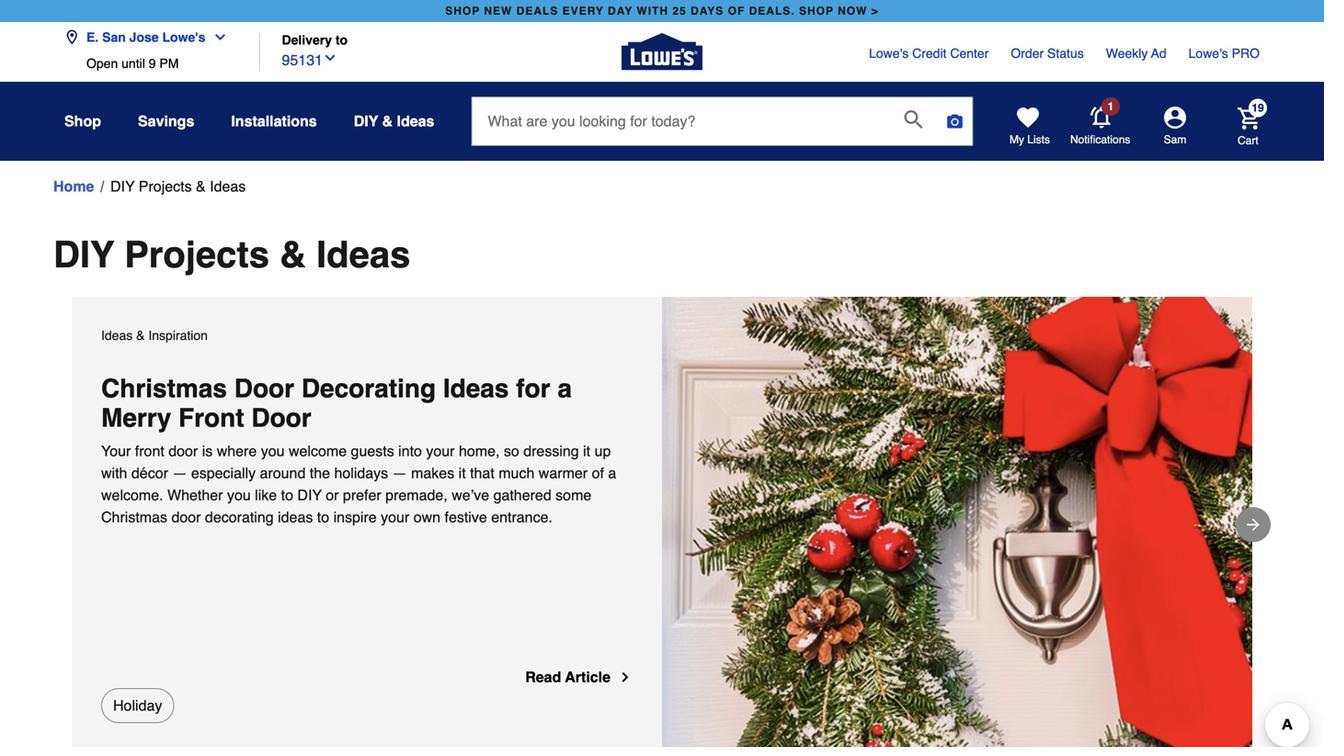 Task type: vqa. For each thing, say whether or not it's contained in the screenshot.
the top the it
yes



Task type: describe. For each thing, give the bounding box(es) containing it.
installations button
[[231, 105, 317, 138]]

that
[[470, 465, 495, 482]]

of
[[592, 465, 604, 482]]

0 vertical spatial diy projects & ideas
[[110, 178, 246, 195]]

ideas
[[278, 509, 313, 526]]

shop button
[[64, 105, 101, 138]]

25
[[673, 5, 687, 17]]

with
[[637, 5, 669, 17]]

deals
[[517, 5, 559, 17]]

some
[[556, 487, 592, 504]]

we've
[[452, 487, 489, 504]]

front
[[135, 443, 164, 460]]

holidays
[[334, 465, 388, 482]]

door up welcome
[[251, 404, 312, 433]]

new
[[484, 5, 513, 17]]

days
[[691, 5, 724, 17]]

shop new deals every day with 25 days of deals. shop now >
[[445, 5, 879, 17]]

welcome.
[[101, 487, 163, 504]]

lowe's home improvement lists image
[[1017, 107, 1039, 129]]

san
[[102, 30, 126, 45]]

gathered
[[494, 487, 552, 504]]

lowe's for lowe's credit center
[[869, 46, 909, 61]]

projects inside button
[[139, 178, 192, 195]]

inspiration
[[148, 328, 208, 343]]

read article
[[525, 669, 611, 686]]

lowe's for lowe's pro
[[1189, 46, 1229, 61]]

inspire
[[334, 509, 377, 526]]

2 shop from the left
[[799, 5, 834, 17]]

shop
[[64, 113, 101, 130]]

order status link
[[1011, 44, 1084, 63]]

around
[[260, 465, 306, 482]]

decorating
[[205, 509, 274, 526]]

decorating
[[302, 374, 436, 404]]

savings button
[[138, 105, 194, 138]]

chevron down image
[[205, 30, 228, 45]]

2 vertical spatial to
[[317, 509, 329, 526]]

cart
[[1238, 134, 1259, 147]]

0 horizontal spatial you
[[227, 487, 251, 504]]

door up where
[[234, 374, 294, 404]]

makes
[[411, 465, 455, 482]]

for
[[516, 374, 551, 404]]

ideas inside christmas door decorating ideas for a merry front door
[[443, 374, 509, 404]]

1 — from the left
[[172, 465, 187, 482]]

home link
[[53, 176, 94, 198]]

1 shop from the left
[[445, 5, 480, 17]]

1 vertical spatial your
[[381, 509, 410, 526]]

arrow right image
[[1245, 516, 1263, 534]]

much
[[499, 465, 535, 482]]

order
[[1011, 46, 1044, 61]]

into
[[398, 443, 422, 460]]

lists
[[1028, 133, 1051, 146]]

2 horizontal spatial to
[[336, 33, 348, 47]]

pm
[[159, 56, 179, 71]]

day
[[608, 5, 633, 17]]

center
[[951, 46, 989, 61]]

prefer
[[343, 487, 382, 504]]

lowe's home improvement notification center image
[[1091, 107, 1113, 129]]

own
[[414, 509, 441, 526]]

delivery to
[[282, 33, 348, 47]]

lowe's pro link
[[1189, 44, 1260, 63]]

festive
[[445, 509, 487, 526]]

camera image
[[946, 112, 964, 131]]

article
[[565, 669, 611, 686]]

like
[[255, 487, 277, 504]]

0 vertical spatial you
[[261, 443, 285, 460]]

19
[[1252, 102, 1265, 114]]

open
[[86, 56, 118, 71]]

status
[[1048, 46, 1084, 61]]

or
[[326, 487, 339, 504]]

merry
[[101, 404, 171, 433]]

is
[[202, 443, 213, 460]]

now
[[838, 5, 868, 17]]

home
[[53, 178, 94, 195]]

1 vertical spatial door
[[172, 509, 201, 526]]

shop new deals every day with 25 days of deals. shop now > link
[[442, 0, 883, 22]]

sam
[[1164, 133, 1187, 146]]

ad
[[1152, 46, 1167, 61]]

warmer
[[539, 465, 588, 482]]

the
[[310, 465, 330, 482]]

0 vertical spatial it
[[583, 443, 591, 460]]

pro
[[1232, 46, 1260, 61]]

guests
[[351, 443, 394, 460]]

read article link
[[525, 667, 633, 689]]

christmas door decorating ideas for a merry front door
[[101, 374, 579, 433]]

lowe's home improvement logo image
[[622, 11, 703, 92]]



Task type: locate. For each thing, give the bounding box(es) containing it.
lowe's pro
[[1189, 46, 1260, 61]]

diy
[[354, 113, 378, 130], [110, 178, 135, 195], [53, 234, 114, 276], [298, 487, 322, 504]]

savings
[[138, 113, 194, 130]]

front
[[178, 404, 244, 433]]

95131 button
[[282, 47, 338, 71]]

so
[[504, 443, 520, 460]]

chevron right image
[[618, 671, 633, 685]]

my
[[1010, 133, 1025, 146]]

holiday link
[[101, 689, 174, 724]]

you up around
[[261, 443, 285, 460]]

chevron down image
[[323, 51, 338, 65]]

1 christmas from the top
[[101, 374, 227, 404]]

you up decorating
[[227, 487, 251, 504]]

1 vertical spatial to
[[281, 487, 293, 504]]

0 horizontal spatial your
[[381, 509, 410, 526]]

search image
[[905, 110, 923, 129]]

diy projects & ideas
[[110, 178, 246, 195], [53, 234, 411, 276]]

1
[[1108, 100, 1114, 113]]

1 horizontal spatial to
[[317, 509, 329, 526]]

it
[[583, 443, 591, 460], [459, 465, 466, 482]]

1 horizontal spatial shop
[[799, 5, 834, 17]]

your up makes
[[426, 443, 455, 460]]

95131
[[282, 52, 323, 69]]

until
[[122, 56, 145, 71]]

holiday
[[113, 698, 162, 715]]

especially
[[191, 465, 256, 482]]

your
[[101, 443, 131, 460]]

e.
[[86, 30, 99, 45]]

0 horizontal spatial shop
[[445, 5, 480, 17]]

door down whether
[[172, 509, 201, 526]]

where
[[217, 443, 257, 460]]

door left is
[[169, 443, 198, 460]]

location image
[[64, 30, 79, 45]]

—
[[172, 465, 187, 482], [392, 465, 407, 482]]

christmas
[[101, 374, 227, 404], [101, 509, 167, 526]]

deals.
[[749, 5, 795, 17]]

2 christmas from the top
[[101, 509, 167, 526]]

diy & ideas
[[354, 113, 435, 130]]

christmas inside christmas door decorating ideas for a merry front door
[[101, 374, 227, 404]]

lowe's credit center
[[869, 46, 989, 61]]

whether
[[167, 487, 223, 504]]

0 horizontal spatial a
[[558, 374, 572, 404]]

lowe's left pro
[[1189, 46, 1229, 61]]

to down or
[[317, 509, 329, 526]]

to right like
[[281, 487, 293, 504]]

jose
[[129, 30, 159, 45]]

projects down savings button
[[139, 178, 192, 195]]

diy inside 'your front door is where you welcome guests into your home, so dressing it up with décor — especially around the holidays — makes it that much warmer of a welcome. whether you like to diy or prefer premade, we've gathered some christmas door decorating ideas to inspire your own festive entrance.'
[[298, 487, 322, 504]]

1 horizontal spatial a
[[608, 465, 617, 482]]

a snowy evergreen wreath with pinecones, apples, berries and an offset red bow on a white door. image
[[662, 297, 1253, 748]]

2 horizontal spatial lowe's
[[1189, 46, 1229, 61]]

— up whether
[[172, 465, 187, 482]]

1 vertical spatial projects
[[124, 234, 269, 276]]

christmas door decorating ideas for a merry front door link
[[101, 374, 633, 433]]

0 vertical spatial christmas
[[101, 374, 227, 404]]

diy projects & ideas down diy projects & ideas button
[[53, 234, 411, 276]]

0 vertical spatial projects
[[139, 178, 192, 195]]

1 horizontal spatial —
[[392, 465, 407, 482]]

door
[[234, 374, 294, 404], [251, 404, 312, 433]]

ideas & inspiration
[[101, 328, 208, 343]]

weekly ad
[[1106, 46, 1167, 61]]

lowe's
[[162, 30, 205, 45], [869, 46, 909, 61], [1189, 46, 1229, 61]]

up
[[595, 443, 611, 460]]

read
[[525, 669, 561, 686]]

a inside christmas door decorating ideas for a merry front door
[[558, 374, 572, 404]]

0 horizontal spatial to
[[281, 487, 293, 504]]

0 vertical spatial to
[[336, 33, 348, 47]]

1 horizontal spatial your
[[426, 443, 455, 460]]

lowe's credit center link
[[869, 44, 989, 63]]

e. san jose lowe's button
[[64, 19, 235, 56]]

lowe's inside button
[[162, 30, 205, 45]]

notifications
[[1071, 133, 1131, 146]]

1 horizontal spatial lowe's
[[869, 46, 909, 61]]

projects down diy projects & ideas button
[[124, 234, 269, 276]]

1 vertical spatial it
[[459, 465, 466, 482]]

christmas down ideas & inspiration
[[101, 374, 227, 404]]

dressing
[[524, 443, 579, 460]]

welcome
[[289, 443, 347, 460]]

delivery
[[282, 33, 332, 47]]

to up chevron down image
[[336, 33, 348, 47]]

diy projects & ideas button
[[110, 176, 246, 198]]

your
[[426, 443, 455, 460], [381, 509, 410, 526]]

premade,
[[386, 487, 448, 504]]

sam button
[[1131, 107, 1220, 147]]

my lists
[[1010, 133, 1051, 146]]

>
[[872, 5, 879, 17]]

1 vertical spatial christmas
[[101, 509, 167, 526]]

1 vertical spatial a
[[608, 465, 617, 482]]

shop left new on the top of page
[[445, 5, 480, 17]]

1 horizontal spatial it
[[583, 443, 591, 460]]

lowe's up pm in the top left of the page
[[162, 30, 205, 45]]

0 horizontal spatial lowe's
[[162, 30, 205, 45]]

installations
[[231, 113, 317, 130]]

diy & ideas button
[[354, 105, 435, 138]]

lowe's home improvement cart image
[[1238, 107, 1260, 129]]

0 vertical spatial door
[[169, 443, 198, 460]]

diy projects & ideas down savings button
[[110, 178, 246, 195]]

1 vertical spatial you
[[227, 487, 251, 504]]

of
[[728, 5, 745, 17]]

shop left now
[[799, 5, 834, 17]]

décor
[[131, 465, 168, 482]]

weekly ad link
[[1106, 44, 1167, 63]]

9
[[149, 56, 156, 71]]

2 — from the left
[[392, 465, 407, 482]]

every
[[563, 5, 604, 17]]

&
[[382, 113, 393, 130], [196, 178, 206, 195], [280, 234, 306, 276], [136, 328, 145, 343]]

e. san jose lowe's
[[86, 30, 205, 45]]

christmas down welcome.
[[101, 509, 167, 526]]

Search Query text field
[[472, 98, 890, 145]]

your front door is where you welcome guests into your home, so dressing it up with décor — especially around the holidays — makes it that much warmer of a welcome. whether you like to diy or prefer premade, we've gathered some christmas door decorating ideas to inspire your own festive entrance.
[[101, 443, 617, 526]]

a right of
[[608, 465, 617, 482]]

projects
[[139, 178, 192, 195], [124, 234, 269, 276]]

your down premade,
[[381, 509, 410, 526]]

ideas
[[397, 113, 435, 130], [210, 178, 246, 195], [316, 234, 411, 276], [101, 328, 133, 343], [443, 374, 509, 404]]

1 horizontal spatial you
[[261, 443, 285, 460]]

lowe's left credit
[[869, 46, 909, 61]]

it left up
[[583, 443, 591, 460]]

a right 'for'
[[558, 374, 572, 404]]

it left that at the bottom of page
[[459, 465, 466, 482]]

0 vertical spatial your
[[426, 443, 455, 460]]

christmas inside 'your front door is where you welcome guests into your home, so dressing it up with décor — especially around the holidays — makes it that much warmer of a welcome. whether you like to diy or prefer premade, we've gathered some christmas door decorating ideas to inspire your own festive entrance.'
[[101, 509, 167, 526]]

0 vertical spatial a
[[558, 374, 572, 404]]

0 horizontal spatial it
[[459, 465, 466, 482]]

None search field
[[471, 97, 974, 163]]

a inside 'your front door is where you welcome guests into your home, so dressing it up with décor — especially around the holidays — makes it that much warmer of a welcome. whether you like to diy or prefer premade, we've gathered some christmas door decorating ideas to inspire your own festive entrance.'
[[608, 465, 617, 482]]

open until 9 pm
[[86, 56, 179, 71]]

0 horizontal spatial —
[[172, 465, 187, 482]]

entrance.
[[491, 509, 553, 526]]

weekly
[[1106, 46, 1148, 61]]

credit
[[913, 46, 947, 61]]

with
[[101, 465, 127, 482]]

1 vertical spatial diy projects & ideas
[[53, 234, 411, 276]]

— down into
[[392, 465, 407, 482]]



